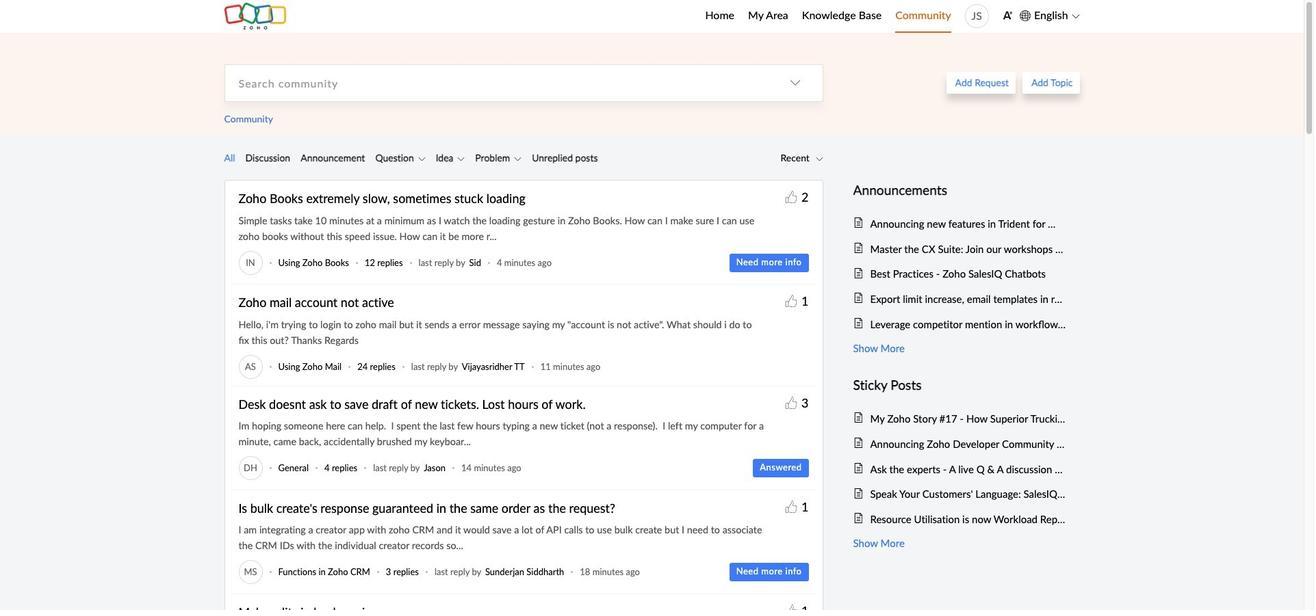 Task type: describe. For each thing, give the bounding box(es) containing it.
1 tab from the left
[[224, 150, 235, 166]]

2 heading from the top
[[853, 375, 1066, 396]]

choose languages element
[[1020, 7, 1080, 24]]

filter problem topics image
[[514, 155, 522, 163]]

2 tab from the left
[[235, 150, 290, 166]]

0 vertical spatial choose category element
[[768, 65, 823, 101]]

1 vertical spatial choose category element
[[781, 151, 823, 164]]

user preference element
[[1003, 6, 1013, 27]]

filter idea topics image
[[458, 155, 465, 163]]



Task type: locate. For each thing, give the bounding box(es) containing it.
filter problem topics element
[[514, 151, 522, 166]]

user preference image
[[1003, 10, 1013, 21]]

filter question topics image
[[418, 155, 426, 163]]

3 tab from the left
[[290, 150, 365, 166]]

heading
[[853, 180, 1066, 201], [853, 375, 1066, 396]]

0 horizontal spatial choose category image
[[790, 77, 801, 88]]

choose category image for top choose category 'element'
[[790, 77, 801, 88]]

tab list
[[224, 150, 598, 166]]

choose category image for bottom choose category 'element'
[[816, 155, 823, 163]]

1 vertical spatial heading
[[853, 375, 1066, 396]]

1 horizontal spatial choose category image
[[816, 155, 823, 163]]

4 tab from the left
[[522, 150, 598, 166]]

choose category image
[[790, 77, 801, 88], [816, 155, 823, 163]]

0 vertical spatial choose category image
[[790, 77, 801, 88]]

Search community  field
[[225, 65, 768, 101]]

filter question topics element
[[418, 151, 426, 166]]

1 vertical spatial choose category image
[[816, 155, 823, 163]]

tab
[[224, 150, 235, 166], [235, 150, 290, 166], [290, 150, 365, 166], [522, 150, 598, 166]]

filter idea topics element
[[458, 151, 465, 166]]

1 heading from the top
[[853, 180, 1066, 201]]

choose category element
[[768, 65, 823, 101], [781, 151, 823, 164]]

0 vertical spatial heading
[[853, 180, 1066, 201]]



Task type: vqa. For each thing, say whether or not it's contained in the screenshot.
A Gif showing how to edit the email address that is registered incorrectly. "image"
no



